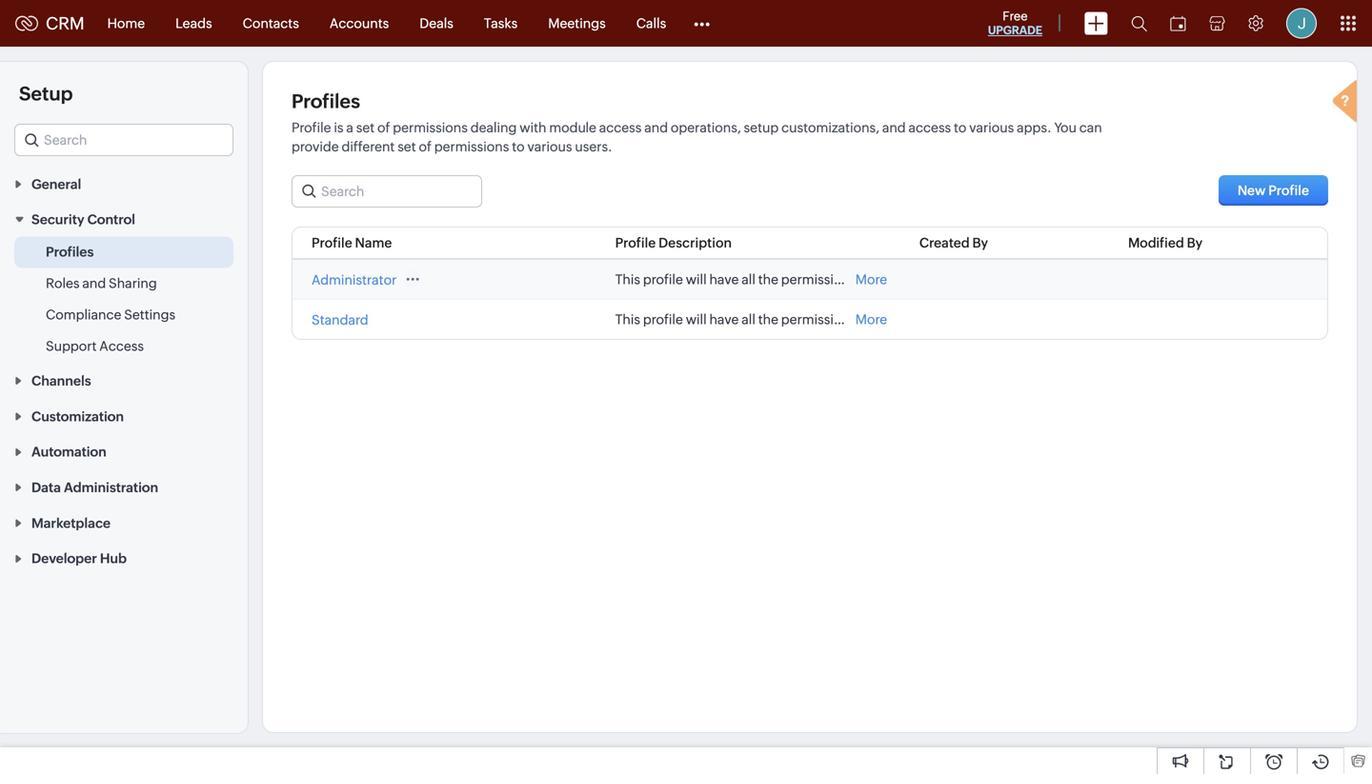 Task type: locate. For each thing, give the bounding box(es) containing it.
of up different
[[377, 120, 390, 135]]

privileges.
[[995, 312, 1060, 327]]

1 horizontal spatial and
[[644, 120, 668, 135]]

customization button
[[0, 398, 248, 434]]

Other Modules field
[[682, 8, 723, 39]]

search element
[[1120, 0, 1159, 47]]

crm link
[[15, 14, 84, 33]]

meetings
[[548, 16, 606, 31]]

contacts link
[[227, 0, 314, 46]]

to
[[954, 120, 967, 135], [512, 139, 525, 154]]

roles
[[46, 276, 80, 291]]

permissions down dealing
[[434, 139, 509, 154]]

0 horizontal spatial and
[[82, 276, 106, 291]]

Search text field
[[293, 176, 481, 207]]

to down with
[[512, 139, 525, 154]]

profile for profile description
[[615, 235, 656, 251]]

created by
[[920, 235, 988, 251]]

have
[[709, 312, 739, 327]]

by right the created
[[972, 235, 988, 251]]

profile name
[[312, 235, 392, 251]]

set right a at top
[[356, 120, 375, 135]]

1 horizontal spatial to
[[954, 120, 967, 135]]

name
[[355, 235, 392, 251]]

access
[[99, 339, 144, 354]]

various
[[969, 120, 1014, 135], [527, 139, 572, 154]]

set right different
[[398, 139, 416, 154]]

1 more from the top
[[856, 272, 887, 287]]

0 horizontal spatial to
[[512, 139, 525, 154]]

new
[[1238, 183, 1266, 198]]

general
[[31, 177, 81, 192]]

various down with
[[527, 139, 572, 154]]

automation button
[[0, 434, 248, 470]]

of
[[377, 120, 390, 135], [419, 139, 432, 154]]

2 horizontal spatial and
[[882, 120, 906, 135]]

1 horizontal spatial of
[[419, 139, 432, 154]]

profile inside profile is a set of permissions dealing with module access and operations, setup customizations, and access to various apps. you can provide different set of permissions to various users.
[[292, 120, 331, 135]]

0 horizontal spatial profiles
[[46, 245, 94, 260]]

by
[[972, 235, 988, 251], [1187, 235, 1203, 251]]

0 vertical spatial more
[[856, 272, 887, 287]]

profile for profile name
[[312, 235, 352, 251]]

1 by from the left
[[972, 235, 988, 251]]

0 vertical spatial of
[[377, 120, 390, 135]]

profiles up roles
[[46, 245, 94, 260]]

0 vertical spatial various
[[969, 120, 1014, 135]]

crm
[[46, 14, 84, 33]]

home
[[107, 16, 145, 31]]

of right different
[[419, 139, 432, 154]]

users.
[[575, 139, 612, 154]]

1 horizontal spatial by
[[1187, 235, 1203, 251]]

0 horizontal spatial various
[[527, 139, 572, 154]]

more left administrative
[[856, 312, 887, 327]]

permissions right the the
[[781, 312, 856, 327]]

set
[[356, 120, 375, 135], [398, 139, 416, 154]]

profile right 'new'
[[1269, 183, 1309, 198]]

1 vertical spatial to
[[512, 139, 525, 154]]

more
[[856, 272, 887, 287], [856, 312, 887, 327]]

administrator link
[[312, 273, 397, 288]]

and inside security control region
[[82, 276, 106, 291]]

modified
[[1128, 235, 1184, 251]]

1 vertical spatial set
[[398, 139, 416, 154]]

free upgrade
[[988, 9, 1043, 37]]

compliance settings
[[46, 307, 175, 323]]

permissions left dealing
[[393, 120, 468, 135]]

2 by from the left
[[1187, 235, 1203, 251]]

hub
[[100, 551, 127, 567]]

upgrade
[[988, 24, 1043, 37]]

profile
[[292, 120, 331, 135], [1269, 183, 1309, 198], [312, 235, 352, 251], [615, 235, 656, 251]]

permissions
[[393, 120, 468, 135], [434, 139, 509, 154], [781, 312, 856, 327]]

profiles up is
[[292, 91, 360, 112]]

general button
[[0, 166, 248, 201]]

None field
[[14, 124, 233, 156]]

and right roles
[[82, 276, 106, 291]]

0 horizontal spatial of
[[377, 120, 390, 135]]

0 vertical spatial profiles
[[292, 91, 360, 112]]

0 vertical spatial set
[[356, 120, 375, 135]]

and left operations,
[[644, 120, 668, 135]]

profile left description
[[615, 235, 656, 251]]

by right modified
[[1187, 235, 1203, 251]]

profile for profile is a set of permissions dealing with module access and operations, setup customizations, and access to various apps. you can provide different set of permissions to various users.
[[292, 120, 331, 135]]

except
[[859, 312, 901, 327]]

profile element
[[1275, 0, 1328, 46]]

with
[[520, 120, 547, 135]]

administrative
[[904, 312, 992, 327]]

and
[[644, 120, 668, 135], [882, 120, 906, 135], [82, 276, 106, 291]]

more up except
[[856, 272, 887, 287]]

1 vertical spatial more
[[856, 312, 887, 327]]

modified by
[[1128, 235, 1203, 251]]

1 vertical spatial profiles
[[46, 245, 94, 260]]

Search text field
[[15, 125, 233, 155]]

1 vertical spatial of
[[419, 139, 432, 154]]

deals
[[420, 16, 454, 31]]

dealing
[[470, 120, 517, 135]]

help image
[[1328, 77, 1367, 129]]

to left apps.
[[954, 120, 967, 135]]

data administration button
[[0, 470, 248, 505]]

profile left name
[[312, 235, 352, 251]]

0 horizontal spatial access
[[599, 120, 642, 135]]

profiles link
[[46, 243, 94, 262]]

profile
[[643, 312, 683, 327]]

1 horizontal spatial various
[[969, 120, 1014, 135]]

0 vertical spatial to
[[954, 120, 967, 135]]

automation
[[31, 445, 106, 460]]

search image
[[1131, 15, 1147, 31]]

2 more from the top
[[856, 312, 887, 327]]

2 access from the left
[[909, 120, 951, 135]]

calls link
[[621, 0, 682, 46]]

profile up provide
[[292, 120, 331, 135]]

1 horizontal spatial access
[[909, 120, 951, 135]]

0 horizontal spatial by
[[972, 235, 988, 251]]

access
[[599, 120, 642, 135], [909, 120, 951, 135]]

marketplace button
[[0, 505, 248, 541]]

various left apps.
[[969, 120, 1014, 135]]

1 horizontal spatial set
[[398, 139, 416, 154]]

and right the customizations,
[[882, 120, 906, 135]]

profile is a set of permissions dealing with module access and operations, setup customizations, and access to various apps. you can provide different set of permissions to various users.
[[292, 120, 1102, 154]]

leads
[[175, 16, 212, 31]]

1 access from the left
[[599, 120, 642, 135]]



Task type: vqa. For each thing, say whether or not it's contained in the screenshot.
Profiles
yes



Task type: describe. For each thing, give the bounding box(es) containing it.
can
[[1080, 120, 1102, 135]]

support access
[[46, 339, 144, 354]]

data administration
[[31, 480, 158, 496]]

leads link
[[160, 0, 227, 46]]

0 vertical spatial permissions
[[393, 120, 468, 135]]

different
[[342, 139, 395, 154]]

accounts
[[330, 16, 389, 31]]

this profile will have all the permissions except administrative privileges.
[[615, 312, 1060, 327]]

all
[[742, 312, 756, 327]]

data
[[31, 480, 61, 496]]

a
[[346, 120, 353, 135]]

create menu element
[[1073, 0, 1120, 46]]

meetings link
[[533, 0, 621, 46]]

contacts
[[243, 16, 299, 31]]

settings
[[124, 307, 175, 323]]

deals link
[[404, 0, 469, 46]]

developer hub
[[31, 551, 127, 567]]

profile image
[[1287, 8, 1317, 39]]

compliance
[[46, 307, 121, 323]]

profile inside button
[[1269, 183, 1309, 198]]

customizations,
[[782, 120, 880, 135]]

compliance settings link
[[46, 306, 175, 325]]

module
[[549, 120, 596, 135]]

free
[[1003, 9, 1028, 23]]

operations,
[[671, 120, 741, 135]]

tasks
[[484, 16, 518, 31]]

apps.
[[1017, 120, 1052, 135]]

administrator
[[312, 273, 397, 288]]

profiles inside security control region
[[46, 245, 94, 260]]

this
[[615, 312, 640, 327]]

channels
[[31, 374, 91, 389]]

new profile
[[1238, 183, 1309, 198]]

is
[[334, 120, 344, 135]]

security control
[[31, 212, 135, 227]]

created
[[920, 235, 970, 251]]

provide
[[292, 139, 339, 154]]

administration
[[64, 480, 158, 496]]

setup
[[744, 120, 779, 135]]

customization
[[31, 409, 124, 424]]

by for modified by
[[1187, 235, 1203, 251]]

security control region
[[0, 237, 248, 363]]

control
[[87, 212, 135, 227]]

marketplace
[[31, 516, 111, 531]]

2 vertical spatial permissions
[[781, 312, 856, 327]]

description
[[659, 235, 732, 251]]

the
[[758, 312, 779, 327]]

home link
[[92, 0, 160, 46]]

calendar image
[[1170, 16, 1186, 31]]

developer hub button
[[0, 541, 248, 576]]

standard link
[[312, 313, 368, 328]]

1 vertical spatial permissions
[[434, 139, 509, 154]]

tasks link
[[469, 0, 533, 46]]

create menu image
[[1084, 12, 1108, 35]]

developer
[[31, 551, 97, 567]]

by for created by
[[972, 235, 988, 251]]

you
[[1054, 120, 1077, 135]]

will
[[686, 312, 707, 327]]

1 vertical spatial various
[[527, 139, 572, 154]]

accounts link
[[314, 0, 404, 46]]

roles and sharing link
[[46, 274, 157, 293]]

new profile button
[[1219, 175, 1328, 206]]

support
[[46, 339, 97, 354]]

0 horizontal spatial set
[[356, 120, 375, 135]]

setup
[[19, 83, 73, 105]]

support access link
[[46, 337, 144, 356]]

profile description
[[615, 235, 732, 251]]

1 horizontal spatial profiles
[[292, 91, 360, 112]]

security control button
[[0, 201, 248, 237]]

channels button
[[0, 363, 248, 398]]

roles and sharing
[[46, 276, 157, 291]]

calls
[[636, 16, 666, 31]]

sharing
[[109, 276, 157, 291]]

logo image
[[15, 16, 38, 31]]

standard
[[312, 313, 368, 328]]

security
[[31, 212, 84, 227]]



